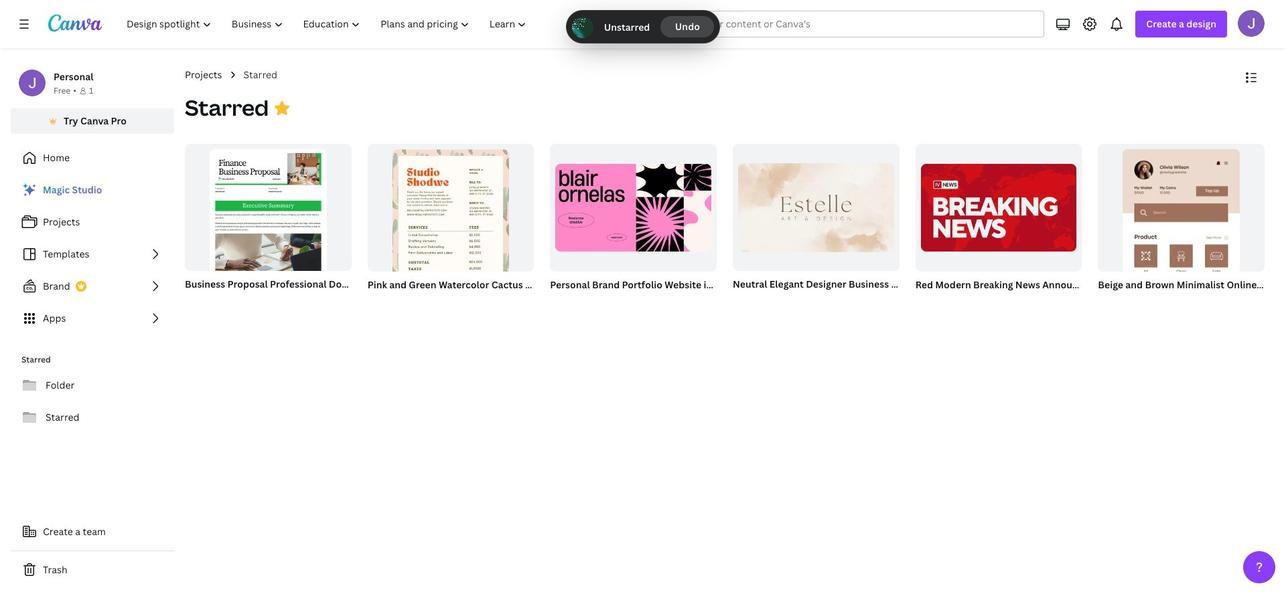 Task type: locate. For each thing, give the bounding box(es) containing it.
2 group from the left
[[185, 144, 351, 301]]

9 group from the left
[[913, 144, 1082, 294]]

list
[[11, 177, 174, 332]]

status
[[567, 11, 720, 43]]

top level navigation element
[[118, 11, 538, 38]]

None search field
[[643, 11, 1045, 38]]

10 group from the left
[[916, 144, 1082, 272]]

7 group from the left
[[730, 144, 899, 294]]

1 group from the left
[[182, 144, 351, 301]]

group
[[182, 144, 351, 301], [185, 144, 351, 301], [365, 144, 534, 315], [368, 144, 534, 315], [548, 144, 717, 294], [550, 144, 717, 272], [730, 144, 899, 294], [733, 144, 899, 272], [913, 144, 1082, 294], [916, 144, 1082, 272], [1096, 144, 1265, 402], [1098, 144, 1265, 402]]



Task type: describe. For each thing, give the bounding box(es) containing it.
jacob simon image
[[1238, 10, 1265, 37]]

11 group from the left
[[1096, 144, 1265, 402]]

6 group from the left
[[550, 144, 717, 272]]

5 group from the left
[[548, 144, 717, 294]]

8 group from the left
[[733, 144, 899, 272]]

Search search field
[[670, 11, 1018, 37]]

4 group from the left
[[368, 144, 534, 315]]

12 group from the left
[[1098, 144, 1265, 402]]

3 group from the left
[[365, 144, 534, 315]]



Task type: vqa. For each thing, say whether or not it's contained in the screenshot.
the topmost Canva
no



